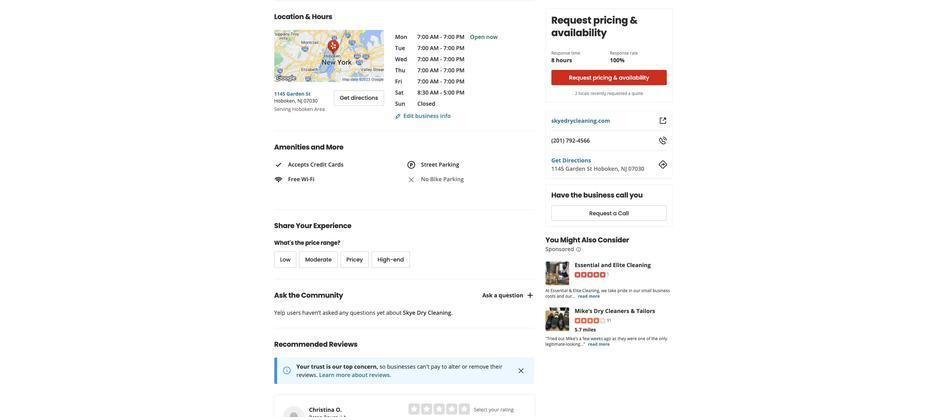 Task type: locate. For each thing, give the bounding box(es) containing it.
our right is
[[332, 364, 342, 371]]

read more
[[578, 294, 600, 300], [588, 342, 610, 348]]

pm for tue
[[456, 44, 465, 52]]

8:30
[[417, 89, 429, 96]]

dry inside ask the community element
[[417, 310, 426, 317]]

4 - from the top
[[440, 66, 442, 74]]

community
[[301, 291, 343, 301]]

dry up 4 star rating image
[[594, 308, 604, 315]]

0 horizontal spatial about
[[352, 372, 368, 380]]

what's
[[274, 240, 294, 248]]

miles
[[583, 327, 596, 334]]

free wi-fi
[[288, 176, 314, 184]]

1 vertical spatial more
[[599, 342, 610, 348]]

map image
[[274, 30, 384, 82]]

sponsored
[[546, 246, 574, 253]]

1 horizontal spatial elite
[[613, 262, 625, 269]]

5 am from the top
[[430, 78, 439, 85]]

1 vertical spatial garden
[[566, 165, 586, 173]]

1 horizontal spatial read
[[588, 342, 598, 348]]

0 horizontal spatial essential
[[551, 288, 568, 294]]

6 am from the top
[[430, 89, 439, 96]]

pricey button
[[340, 252, 369, 269]]

1 vertical spatial request
[[569, 74, 592, 82]]

24 checkmark v2 image
[[274, 161, 283, 169]]

0 horizontal spatial read
[[578, 294, 588, 300]]

learn more about reviews. link
[[319, 372, 391, 380]]

read more left as
[[588, 342, 610, 348]]

the for ask
[[288, 291, 300, 301]]

2 reviews. from the left
[[369, 372, 391, 380]]

low button
[[274, 252, 296, 269]]

2 vertical spatial request
[[589, 210, 612, 218]]

2 - from the top
[[440, 44, 442, 52]]

1 vertical spatial get
[[552, 157, 561, 165]]

more down top
[[336, 372, 350, 380]]

high-
[[378, 256, 393, 264]]

0 vertical spatial read
[[578, 294, 588, 300]]

so
[[380, 364, 386, 371]]

read for essential
[[578, 294, 588, 300]]

0 vertical spatial nj
[[297, 97, 302, 104]]

the right of
[[652, 336, 658, 342]]

& left tailors
[[631, 308, 635, 315]]

have
[[552, 191, 569, 200]]

2 7:00 am - 7:00 pm from the top
[[417, 44, 465, 52]]

read more link left as
[[588, 342, 610, 348]]

read right our…
[[578, 294, 588, 300]]

a left the quote
[[628, 91, 631, 97]]

4 star rating image
[[575, 319, 606, 324]]

- for mon
[[440, 33, 442, 41]]

alter
[[448, 364, 460, 371]]

request pricing & availability up time
[[552, 14, 638, 40]]

your
[[296, 221, 312, 231], [296, 364, 310, 371]]

1 vertical spatial availability
[[619, 74, 649, 82]]

& up "requested"
[[614, 74, 618, 82]]

amenities and more element
[[263, 131, 540, 199]]

read more up mike's
[[578, 294, 600, 300]]

1 vertical spatial nj
[[621, 165, 627, 173]]

1 vertical spatial read
[[588, 342, 598, 348]]

and for more
[[311, 142, 325, 152]]

learn
[[319, 372, 335, 380]]

0 horizontal spatial business
[[415, 112, 439, 120]]

rating element
[[408, 404, 470, 416]]

0 horizontal spatial nj
[[297, 97, 302, 104]]

1 vertical spatial our
[[332, 364, 342, 371]]

0 vertical spatial read more link
[[578, 294, 600, 300]]

4 7:00 am - 7:00 pm from the top
[[417, 66, 465, 74]]

hoboken, up have the business call you
[[594, 165, 620, 173]]

or
[[462, 364, 467, 371]]

4 pm from the top
[[456, 66, 465, 74]]

1 horizontal spatial about
[[386, 310, 402, 317]]

1
[[607, 272, 609, 278]]

reviews. inside so businesses can't pay to alter or remove their reviews.
[[296, 372, 318, 380]]

1 reviews. from the left
[[296, 372, 318, 380]]

1145 up serving
[[274, 90, 285, 97]]

2 horizontal spatial business
[[653, 288, 670, 294]]

sun
[[395, 100, 405, 108]]

am for mon
[[430, 33, 439, 41]]

request pricing & availability up 2 locals recently requested a quote
[[569, 74, 649, 82]]

response inside the response time 8 hours
[[552, 50, 570, 56]]

what's the price range?
[[274, 240, 340, 248]]

0 horizontal spatial availability
[[552, 26, 607, 40]]

st inside 1145 garden st hoboken, nj 07030 serving hoboken area
[[306, 90, 311, 97]]

2 vertical spatial business
[[653, 288, 670, 294]]

request up time
[[552, 14, 592, 27]]

group
[[274, 252, 485, 269]]

1 - from the top
[[440, 33, 442, 41]]

am for sat
[[430, 89, 439, 96]]

request a call
[[589, 210, 629, 218]]

reviews
[[329, 340, 357, 350]]

1 vertical spatial your
[[296, 364, 310, 371]]

0 horizontal spatial response
[[552, 50, 570, 56]]

thu
[[395, 66, 405, 74]]

trust
[[311, 364, 325, 371]]

5 - from the top
[[440, 78, 442, 85]]

share your experience element
[[263, 210, 534, 269]]

availability up time
[[552, 26, 607, 40]]

1145 inside 1145 garden st hoboken, nj 07030 serving hoboken area
[[274, 90, 285, 97]]

request pricing & availability
[[552, 14, 638, 40], [569, 74, 649, 82]]

1 horizontal spatial 1145
[[552, 165, 564, 173]]

parking up no bike parking on the left top
[[439, 161, 459, 169]]

your up the what's the price range?
[[296, 221, 312, 231]]

request inside request pricing & availability
[[552, 14, 592, 27]]

0 vertical spatial request
[[552, 14, 592, 27]]

.
[[451, 310, 453, 317]]

0 vertical spatial 07030
[[304, 97, 318, 104]]

1 horizontal spatial cleaning
[[627, 262, 651, 269]]

0 horizontal spatial cleaning
[[428, 310, 451, 317]]

request for the request pricing & availability button
[[569, 74, 592, 82]]

availability
[[552, 26, 607, 40], [619, 74, 649, 82]]

more for and
[[589, 294, 600, 300]]

request inside button
[[569, 74, 592, 82]]

0 vertical spatial business
[[415, 112, 439, 120]]

share
[[274, 221, 294, 231]]

0 horizontal spatial and
[[311, 142, 325, 152]]

4566
[[577, 137, 590, 145]]

1 horizontal spatial business
[[584, 191, 615, 200]]

about down concern,
[[352, 372, 368, 380]]

get for get directions 1145 garden st hoboken, nj 07030
[[552, 157, 561, 165]]

read down miles
[[588, 342, 598, 348]]

1 am from the top
[[430, 33, 439, 41]]

essential up 5 star rating image
[[575, 262, 600, 269]]

looking…"
[[566, 342, 585, 348]]

get down (201)
[[552, 157, 561, 165]]

our
[[634, 288, 640, 294], [332, 364, 342, 371]]

a left few
[[579, 336, 582, 342]]

1 vertical spatial about
[[352, 372, 368, 380]]

07030
[[304, 97, 318, 104], [629, 165, 645, 173]]

0 vertical spatial cleaning
[[627, 262, 651, 269]]

0 horizontal spatial hoboken,
[[274, 97, 296, 104]]

1 horizontal spatial st
[[587, 165, 592, 173]]

2 pm from the top
[[456, 44, 465, 52]]

1 horizontal spatial response
[[610, 50, 629, 56]]

reviews. down "so"
[[369, 372, 391, 380]]

parking
[[439, 161, 459, 169], [443, 176, 464, 184]]

elite down consider
[[613, 262, 625, 269]]

3 am from the top
[[430, 55, 439, 63]]

get inside get directions 1145 garden st hoboken, nj 07030
[[552, 157, 561, 165]]

1145
[[274, 90, 285, 97], [552, 165, 564, 173]]

1 horizontal spatial get
[[552, 157, 561, 165]]

- for sat
[[440, 89, 442, 96]]

hours
[[556, 56, 572, 64]]

6 pm from the top
[[456, 89, 465, 96]]

your left trust
[[296, 364, 310, 371]]

4 am from the top
[[430, 66, 439, 74]]

request inside button
[[589, 210, 612, 218]]

response inside response rate 100%
[[610, 50, 629, 56]]

5 star rating image
[[575, 273, 606, 278]]

pay
[[431, 364, 440, 371]]

1 horizontal spatial ask
[[482, 292, 493, 300]]

garden up hoboken
[[287, 90, 304, 97]]

0 horizontal spatial reviews.
[[296, 372, 318, 380]]

1 vertical spatial and
[[601, 262, 612, 269]]

request pricing & availability inside button
[[569, 74, 649, 82]]

business down "closed"
[[415, 112, 439, 120]]

2 vertical spatial more
[[336, 372, 350, 380]]

0 vertical spatial pricing
[[593, 14, 628, 27]]

get directions link
[[334, 90, 384, 106]]

directions
[[351, 94, 378, 102]]

16 pencil v2 image
[[395, 114, 401, 119]]

3 7:00 am - 7:00 pm from the top
[[417, 55, 465, 63]]

0 horizontal spatial our
[[332, 364, 342, 371]]

nj up hoboken
[[297, 97, 302, 104]]

response up hours
[[552, 50, 570, 56]]

the for have
[[571, 191, 582, 200]]

5 7:00 am - 7:00 pm from the top
[[417, 78, 465, 85]]

get inside location & hours element
[[340, 94, 349, 102]]

1 vertical spatial hoboken,
[[594, 165, 620, 173]]

elite inside "at essential & elite cleaning, we take pride in our small business roots and our…"
[[573, 288, 581, 294]]

1 vertical spatial elite
[[573, 288, 581, 294]]

info
[[440, 112, 451, 120]]

0 horizontal spatial ask
[[274, 291, 287, 301]]

& up rate
[[630, 14, 638, 27]]

open now
[[470, 33, 498, 41]]

0 vertical spatial st
[[306, 90, 311, 97]]

2 am from the top
[[430, 44, 439, 52]]

6 - from the top
[[440, 89, 442, 96]]

and left more
[[311, 142, 325, 152]]

1 7:00 am - 7:00 pm from the top
[[417, 33, 465, 41]]

- for fri
[[440, 78, 442, 85]]

st up hoboken
[[306, 90, 311, 97]]

5 pm from the top
[[456, 78, 465, 85]]

7:00 am - 7:00 pm for wed
[[417, 55, 465, 63]]

07030 up the you at the right of page
[[629, 165, 645, 173]]

1 horizontal spatial reviews.
[[369, 372, 391, 380]]

nj up call
[[621, 165, 627, 173]]

None radio
[[434, 404, 445, 416], [459, 404, 470, 416], [434, 404, 445, 416], [459, 404, 470, 416]]

0 horizontal spatial get
[[340, 94, 349, 102]]

request up locals
[[569, 74, 592, 82]]

dry right skye
[[417, 310, 426, 317]]

1 horizontal spatial hoboken,
[[594, 165, 620, 173]]

group inside share your experience element
[[274, 252, 485, 269]]

1 horizontal spatial and
[[557, 294, 564, 300]]

& right roots
[[569, 288, 572, 294]]

hoboken,
[[274, 97, 296, 104], [594, 165, 620, 173]]

low
[[280, 256, 291, 264]]

elite left cleaning, on the bottom right of the page
[[573, 288, 581, 294]]

2 horizontal spatial and
[[601, 262, 612, 269]]

pricing
[[593, 14, 628, 27], [593, 74, 612, 82]]

None radio
[[408, 404, 420, 416], [421, 404, 432, 416], [446, 404, 457, 416], [408, 404, 420, 416], [421, 404, 432, 416], [446, 404, 457, 416]]

moderate
[[305, 256, 332, 264]]

read more for essential
[[578, 294, 600, 300]]

they
[[618, 336, 626, 342]]

availability up the quote
[[619, 74, 649, 82]]

0 vertical spatial our
[[634, 288, 640, 294]]

& left hours
[[305, 12, 311, 21]]

read
[[578, 294, 588, 300], [588, 342, 598, 348]]

your inside info "alert"
[[296, 364, 310, 371]]

1 vertical spatial st
[[587, 165, 592, 173]]

1145 down get directions link
[[552, 165, 564, 173]]

5:00
[[443, 89, 455, 96]]

location & hours element
[[263, 0, 546, 120]]

24 wifi v2 image
[[274, 176, 283, 184]]

open
[[470, 33, 485, 41]]

ago
[[604, 336, 611, 342]]

0 vertical spatial get
[[340, 94, 349, 102]]

one
[[638, 336, 646, 342]]

elite
[[613, 262, 625, 269], [573, 288, 581, 294]]

serving
[[274, 106, 291, 112]]

0 vertical spatial availability
[[552, 26, 607, 40]]

cleaning inside ask the community element
[[428, 310, 451, 317]]

0 horizontal spatial 07030
[[304, 97, 318, 104]]

parking right bike
[[443, 176, 464, 184]]

response up 100%
[[610, 50, 629, 56]]

1 vertical spatial cleaning
[[428, 310, 451, 317]]

1 horizontal spatial availability
[[619, 74, 649, 82]]

read more link for mike's
[[588, 342, 610, 348]]

24 external link v2 image
[[659, 117, 667, 125]]

7:00 am - 7:00 pm
[[417, 33, 465, 41], [417, 44, 465, 52], [417, 55, 465, 63], [417, 66, 465, 74], [417, 78, 465, 85]]

07030 up hoboken
[[304, 97, 318, 104]]

2 response from the left
[[610, 50, 629, 56]]

0 vertical spatial 1145
[[274, 90, 285, 97]]

cleaning up small
[[627, 262, 651, 269]]

1 vertical spatial request pricing & availability
[[569, 74, 649, 82]]

2 vertical spatial and
[[557, 294, 564, 300]]

3 - from the top
[[440, 55, 442, 63]]

1 response from the left
[[552, 50, 570, 56]]

5.7
[[575, 327, 582, 334]]

1 horizontal spatial 07030
[[629, 165, 645, 173]]

0 vertical spatial hoboken,
[[274, 97, 296, 104]]

1 horizontal spatial nj
[[621, 165, 627, 173]]

1 vertical spatial 1145
[[552, 165, 564, 173]]

the left price
[[295, 240, 304, 248]]

7:00 am - 7:00 pm for thu
[[417, 66, 465, 74]]

5.7 miles
[[575, 327, 596, 334]]

1 horizontal spatial essential
[[575, 262, 600, 269]]

garden down directions
[[566, 165, 586, 173]]

(201)
[[552, 137, 565, 145]]

recommended reviews
[[274, 340, 357, 350]]

1 vertical spatial essential
[[551, 288, 568, 294]]

essential and elite cleaning
[[575, 262, 651, 269]]

essential right at at the right of the page
[[551, 288, 568, 294]]

mike's
[[575, 308, 593, 315]]

0 vertical spatial garden
[[287, 90, 304, 97]]

nj inside get directions 1145 garden st hoboken, nj 07030
[[621, 165, 627, 173]]

0 vertical spatial and
[[311, 142, 325, 152]]

1 vertical spatial business
[[584, 191, 615, 200]]

read more link up mike's
[[578, 294, 600, 300]]

fri
[[395, 78, 402, 85]]

1 vertical spatial 07030
[[629, 165, 645, 173]]

0 horizontal spatial garden
[[287, 90, 304, 97]]

requested
[[607, 91, 627, 97]]

0 horizontal spatial elite
[[573, 288, 581, 294]]

1 vertical spatial pricing
[[593, 74, 612, 82]]

read for mike's
[[588, 342, 598, 348]]

more
[[589, 294, 600, 300], [599, 342, 610, 348], [336, 372, 350, 380]]

now
[[486, 33, 498, 41]]

asked
[[323, 310, 338, 317]]

request down have the business call you
[[589, 210, 612, 218]]

ask up yelp on the bottom left
[[274, 291, 287, 301]]

street
[[421, 161, 437, 169]]

more left as
[[599, 342, 610, 348]]

street parking
[[421, 161, 459, 169]]

mike's dry cleaners & tailors image
[[546, 308, 569, 332]]

1 vertical spatial read more
[[588, 342, 610, 348]]

response for 100%
[[610, 50, 629, 56]]

get left directions
[[340, 94, 349, 102]]

garden
[[287, 90, 304, 97], [566, 165, 586, 173]]

the right have
[[571, 191, 582, 200]]

a inside "tried out mike's a few weeks ago as they were one of the only legitimate-looking…"
[[579, 336, 582, 342]]

a left call
[[613, 210, 617, 218]]

cleaning right skye
[[428, 310, 451, 317]]

get for get directions
[[340, 94, 349, 102]]

0 vertical spatial essential
[[575, 262, 600, 269]]

about inside ask the community element
[[386, 310, 402, 317]]

0 vertical spatial about
[[386, 310, 402, 317]]

response time 8 hours
[[552, 50, 580, 64]]

wed
[[395, 55, 407, 63]]

0 horizontal spatial dry
[[417, 310, 426, 317]]

availability inside button
[[619, 74, 649, 82]]

and left our…
[[557, 294, 564, 300]]

the inside share your experience element
[[295, 240, 304, 248]]

you
[[546, 236, 559, 245]]

(no rating) image
[[408, 404, 470, 416]]

concern,
[[354, 364, 378, 371]]

hoboken, up serving
[[274, 97, 296, 104]]

"tried
[[546, 336, 557, 342]]

can't
[[417, 364, 429, 371]]

and up the 1
[[601, 262, 612, 269]]

7:00 am - 7:00 pm for tue
[[417, 44, 465, 52]]

reviews. down trust
[[296, 372, 318, 380]]

business up the request a call button
[[584, 191, 615, 200]]

1 vertical spatial read more link
[[588, 342, 610, 348]]

sat
[[395, 89, 404, 96]]

1 horizontal spatial our
[[634, 288, 640, 294]]

more
[[326, 142, 344, 152]]

ask a question
[[482, 292, 523, 300]]

more left "we"
[[589, 294, 600, 300]]

1 pm from the top
[[456, 33, 465, 41]]

about
[[386, 310, 402, 317], [352, 372, 368, 380]]

about right the yet
[[386, 310, 402, 317]]

were
[[627, 336, 637, 342]]

our right 'in'
[[634, 288, 640, 294]]

pm for mon
[[456, 33, 465, 41]]

0 horizontal spatial 1145
[[274, 90, 285, 97]]

ask left question
[[482, 292, 493, 300]]

0 horizontal spatial st
[[306, 90, 311, 97]]

1 horizontal spatial garden
[[566, 165, 586, 173]]

select your rating
[[474, 407, 514, 414]]

0 vertical spatial more
[[589, 294, 600, 300]]

3 pm from the top
[[456, 55, 465, 63]]

st down directions
[[587, 165, 592, 173]]

group containing low
[[274, 252, 485, 269]]

business right small
[[653, 288, 670, 294]]

essential and elite cleaning image
[[546, 262, 569, 286]]

0 vertical spatial read more
[[578, 294, 600, 300]]

get directions link
[[552, 157, 591, 165]]

&
[[305, 12, 311, 21], [630, 14, 638, 27], [614, 74, 618, 82], [569, 288, 572, 294], [631, 308, 635, 315]]

our inside info "alert"
[[332, 364, 342, 371]]

the up users
[[288, 291, 300, 301]]

read more link for essential
[[578, 294, 600, 300]]



Task type: describe. For each thing, give the bounding box(es) containing it.
hours
[[312, 12, 332, 21]]

the for what's
[[295, 240, 304, 248]]

91
[[607, 318, 612, 324]]

top
[[343, 364, 353, 371]]

ask for ask the community
[[274, 291, 287, 301]]

7:00 am - 7:00 pm for mon
[[417, 33, 465, 41]]

1145 garden st link
[[274, 90, 311, 97]]

your
[[489, 407, 499, 414]]

legitimate-
[[546, 342, 566, 348]]

get directions 1145 garden st hoboken, nj 07030
[[552, 157, 645, 173]]

experience
[[313, 221, 351, 231]]

pricing inside request pricing & availability
[[593, 14, 628, 27]]

free
[[288, 176, 300, 184]]

availability inside request pricing & availability
[[552, 26, 607, 40]]

location & hours
[[274, 12, 332, 21]]

businesses
[[387, 364, 416, 371]]

0 vertical spatial elite
[[613, 262, 625, 269]]

call
[[616, 191, 628, 200]]

hoboken, inside 1145 garden st hoboken, nj 07030 serving hoboken area
[[274, 97, 296, 104]]

0 vertical spatial parking
[[439, 161, 459, 169]]

the inside "tried out mike's a few weeks ago as they were one of the only legitimate-looking…"
[[652, 336, 658, 342]]

edit
[[403, 112, 414, 120]]

1145 garden st hoboken, nj 07030 serving hoboken area
[[274, 90, 325, 112]]

location
[[274, 12, 304, 21]]

share your experience
[[274, 221, 351, 231]]

locals
[[579, 91, 590, 97]]

question
[[499, 292, 523, 300]]

24 close v2 image
[[407, 176, 415, 184]]

only
[[659, 336, 667, 342]]

pm for wed
[[456, 55, 465, 63]]

a left question
[[494, 292, 497, 300]]

their
[[490, 364, 502, 371]]

you
[[630, 191, 643, 200]]

(201) 792-4566
[[552, 137, 590, 145]]

& inside button
[[614, 74, 618, 82]]

1 vertical spatial parking
[[443, 176, 464, 184]]

am for thu
[[430, 66, 439, 74]]

recently
[[591, 91, 606, 97]]

pricing inside the request pricing & availability button
[[593, 74, 612, 82]]

also
[[582, 236, 597, 245]]

recommended reviews element
[[263, 329, 534, 418]]

more inside info "alert"
[[336, 372, 350, 380]]

skyedrycleaning.com link
[[552, 117, 610, 125]]

might
[[560, 236, 580, 245]]

24 info v2 image
[[283, 367, 291, 375]]

st inside get directions 1145 garden st hoboken, nj 07030
[[587, 165, 592, 173]]

792-
[[566, 137, 577, 145]]

close image
[[517, 367, 525, 376]]

mike's dry cleaners & tailors link
[[575, 308, 655, 315]]

info alert
[[274, 358, 534, 385]]

24 phone v2 image
[[659, 137, 667, 145]]

ask the community element
[[263, 280, 546, 318]]

to
[[442, 364, 447, 371]]

hoboken, inside get directions 1145 garden st hoboken, nj 07030
[[594, 165, 620, 173]]

yelp users haven't asked any questions yet about skye dry cleaning .
[[274, 310, 453, 317]]

any
[[339, 310, 349, 317]]

07030 inside 1145 garden st hoboken, nj 07030 serving hoboken area
[[304, 97, 318, 104]]

& inside "at essential & elite cleaning, we take pride in our small business roots and our…"
[[569, 288, 572, 294]]

users
[[287, 310, 301, 317]]

hoboken
[[292, 106, 313, 112]]

range?
[[321, 240, 340, 248]]

and inside "at essential & elite cleaning, we take pride in our small business roots and our…"
[[557, 294, 564, 300]]

mike's dry cleaners & tailors
[[575, 308, 655, 315]]

accepts
[[288, 161, 309, 169]]

your trust is our top concern,
[[296, 364, 378, 371]]

response rate 100%
[[610, 50, 638, 64]]

out
[[558, 336, 565, 342]]

more for dry
[[599, 342, 610, 348]]

a inside button
[[613, 210, 617, 218]]

& inside request pricing & availability
[[630, 14, 638, 27]]

business inside location & hours element
[[415, 112, 439, 120]]

edit business info button
[[395, 112, 451, 120]]

cleaners
[[605, 308, 629, 315]]

16 info v2 image
[[576, 247, 581, 253]]

7:00 am - 7:00 pm for fri
[[417, 78, 465, 85]]

am for wed
[[430, 55, 439, 63]]

business inside "at essential & elite cleaning, we take pride in our small business roots and our…"
[[653, 288, 670, 294]]

have the business call you
[[552, 191, 643, 200]]

pm for thu
[[456, 66, 465, 74]]

haven't
[[302, 310, 321, 317]]

essential inside "at essential & elite cleaning, we take pride in our small business roots and our…"
[[551, 288, 568, 294]]

our inside "at essential & elite cleaning, we take pride in our small business roots and our…"
[[634, 288, 640, 294]]

no bike parking
[[421, 176, 464, 184]]

- for thu
[[440, 66, 442, 74]]

rate
[[630, 50, 638, 56]]

time
[[572, 50, 580, 56]]

- for wed
[[440, 55, 442, 63]]

small
[[642, 288, 652, 294]]

1145 inside get directions 1145 garden st hoboken, nj 07030
[[552, 165, 564, 173]]

take
[[608, 288, 617, 294]]

am for fri
[[430, 78, 439, 85]]

consider
[[598, 236, 629, 245]]

ask for ask a question
[[482, 292, 493, 300]]

christina o.
[[309, 407, 342, 415]]

call
[[618, 210, 629, 218]]

07030 inside get directions 1145 garden st hoboken, nj 07030
[[629, 165, 645, 173]]

high-end
[[378, 256, 404, 264]]

0 vertical spatial your
[[296, 221, 312, 231]]

nj inside 1145 garden st hoboken, nj 07030 serving hoboken area
[[297, 97, 302, 104]]

roots
[[546, 294, 556, 300]]

accepts credit cards
[[288, 161, 344, 169]]

"tried out mike's a few weeks ago as they were one of the only legitimate-looking…"
[[546, 336, 667, 348]]

ask a question link
[[482, 292, 534, 300]]

and for elite
[[601, 262, 612, 269]]

get directions
[[340, 94, 378, 102]]

pm for sat
[[456, 89, 465, 96]]

weeks
[[591, 336, 603, 342]]

learn more about reviews.
[[319, 372, 391, 380]]

in
[[629, 288, 633, 294]]

am for tue
[[430, 44, 439, 52]]

request a call button
[[552, 206, 667, 221]]

no
[[421, 176, 429, 184]]

24 parking v2 image
[[407, 161, 415, 169]]

0 vertical spatial request pricing & availability
[[552, 14, 638, 40]]

24 add v2 image
[[526, 292, 534, 300]]

1 horizontal spatial dry
[[594, 308, 604, 315]]

at essential & elite cleaning, we take pride in our small business roots and our…
[[546, 288, 670, 300]]

response for 8
[[552, 50, 570, 56]]

garden inside 1145 garden st hoboken, nj 07030 serving hoboken area
[[287, 90, 304, 97]]

about inside info "alert"
[[352, 372, 368, 380]]

price
[[305, 240, 320, 248]]

quote
[[632, 91, 643, 97]]

credit
[[310, 161, 327, 169]]

2 locals recently requested a quote
[[575, 91, 643, 97]]

read more for mike's
[[588, 342, 610, 348]]

garden inside get directions 1145 garden st hoboken, nj 07030
[[566, 165, 586, 173]]

wi-
[[301, 176, 310, 184]]

24 directions v2 image
[[659, 161, 667, 169]]

8
[[552, 56, 555, 64]]

pm for fri
[[456, 78, 465, 85]]

- for tue
[[440, 44, 442, 52]]

we
[[601, 288, 607, 294]]

request for the request a call button
[[589, 210, 612, 218]]



Task type: vqa. For each thing, say whether or not it's contained in the screenshot.
Professional Services within the button
no



